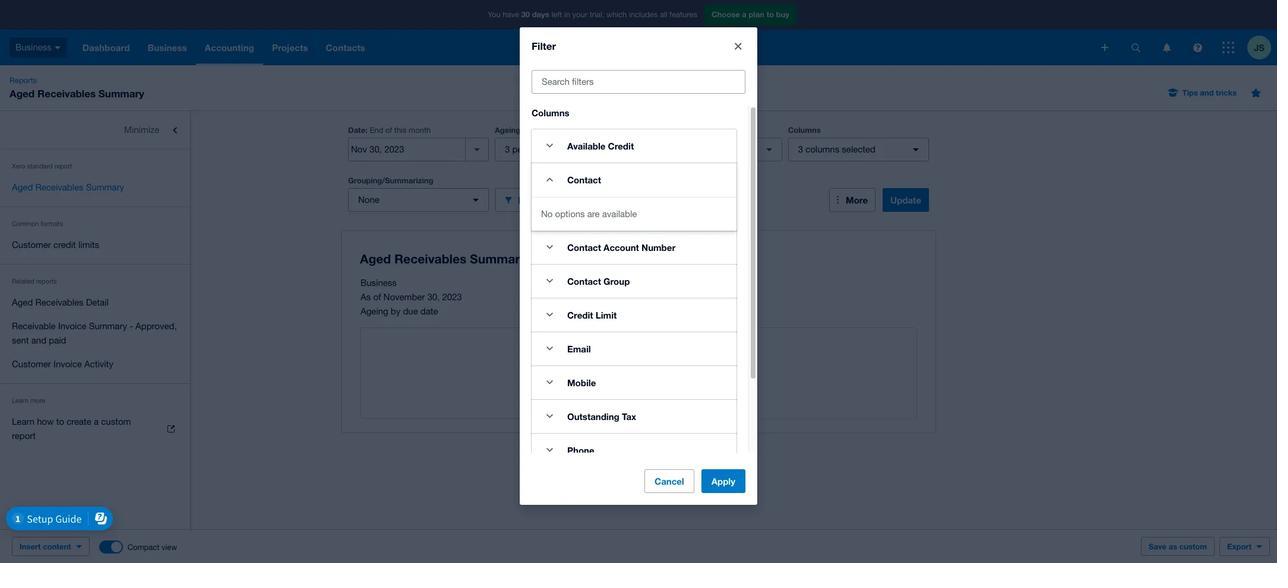 Task type: describe. For each thing, give the bounding box(es) containing it.
ageing inside business as of november 30, 2023 ageing by due date
[[361, 307, 388, 317]]

left
[[552, 10, 562, 19]]

november
[[384, 292, 425, 302]]

expand image for contact group
[[538, 270, 562, 293]]

date
[[348, 125, 366, 135]]

expand image for outstanding tax
[[538, 405, 562, 429]]

customer credit limits
[[12, 240, 99, 250]]

3 periods of 30 day
[[505, 144, 583, 155]]

reports link
[[5, 75, 42, 87]]

month
[[409, 126, 431, 135]]

navigation inside the js banner
[[74, 30, 1093, 65]]

date
[[421, 307, 438, 317]]

paid
[[49, 336, 66, 346]]

1 horizontal spatial columns
[[788, 125, 821, 135]]

number
[[642, 242, 676, 253]]

available credit
[[567, 141, 634, 151]]

ageing periods
[[495, 125, 551, 135]]

0 horizontal spatial svg image
[[1102, 44, 1109, 51]]

to inside the js banner
[[767, 10, 774, 19]]

aged receivables summary link
[[0, 176, 190, 200]]

as
[[361, 292, 371, 302]]

which
[[607, 10, 627, 19]]

outstanding
[[567, 412, 620, 422]]

export button
[[1220, 538, 1270, 557]]

aged receivables detail link
[[0, 291, 190, 315]]

receivable invoice summary - approved, sent and paid link
[[0, 315, 190, 353]]

reports
[[36, 278, 57, 285]]

3 for 3 columns selected
[[798, 144, 803, 155]]

customer invoice activity
[[12, 360, 113, 370]]

minimize button
[[0, 118, 190, 142]]

includes
[[629, 10, 658, 19]]

phone
[[567, 446, 595, 456]]

related
[[12, 278, 34, 285]]

limit
[[596, 310, 617, 321]]

how
[[37, 417, 54, 427]]

js button
[[1248, 30, 1278, 65]]

days
[[532, 10, 550, 19]]

expand image for contact account number
[[538, 236, 562, 260]]

view
[[162, 543, 177, 552]]

common
[[12, 220, 39, 228]]

invoice for customer
[[53, 360, 82, 370]]

learn for learn more
[[12, 398, 28, 405]]

are
[[588, 209, 600, 219]]

aged for aged receivables summary
[[12, 182, 33, 193]]

apply
[[712, 477, 736, 487]]

buy
[[776, 10, 790, 19]]

tricks
[[1216, 88, 1237, 97]]

and inside the receivable invoice summary - approved, sent and paid
[[31, 336, 46, 346]]

receivables for detail
[[35, 298, 84, 308]]

none
[[358, 195, 380, 205]]

more
[[846, 195, 868, 206]]

1 vertical spatial to
[[630, 380, 638, 390]]

learn how to create a custom report
[[12, 417, 131, 442]]

contact for contact
[[567, 175, 601, 185]]

options
[[555, 209, 585, 219]]

business as of november 30, 2023 ageing by due date
[[361, 278, 462, 317]]

business for business
[[15, 42, 52, 52]]

invoice for receivable
[[58, 321, 86, 332]]

insert content
[[20, 543, 71, 552]]

0 vertical spatial report
[[55, 163, 72, 170]]

tips and tricks
[[1183, 88, 1237, 97]]

js banner
[[0, 0, 1278, 65]]

aged receivables detail
[[12, 298, 109, 308]]

tips
[[1183, 88, 1198, 97]]

aged receivables summary
[[12, 182, 124, 193]]

activity
[[84, 360, 113, 370]]

1 horizontal spatial svg image
[[1194, 43, 1202, 52]]

this
[[394, 126, 407, 135]]

more
[[30, 398, 45, 405]]

custom inside button
[[1180, 543, 1208, 552]]

your
[[573, 10, 588, 19]]

30 inside button
[[555, 144, 565, 155]]

reports aged receivables summary
[[10, 76, 144, 100]]

limits
[[78, 240, 99, 250]]

save as custom
[[1149, 543, 1208, 552]]

receivables inside reports aged receivables summary
[[37, 87, 96, 100]]

0 horizontal spatial credit
[[567, 310, 593, 321]]

insert content button
[[12, 538, 90, 557]]

update
[[891, 195, 922, 206]]

show
[[640, 380, 662, 390]]

all
[[660, 10, 668, 19]]

customer invoice activity link
[[0, 353, 190, 377]]

export
[[1228, 543, 1252, 552]]

credit limit
[[567, 310, 617, 321]]

mobile
[[567, 378, 596, 388]]

create
[[67, 417, 91, 427]]

summary for invoice
[[89, 321, 127, 332]]

learn for learn how to create a custom report
[[12, 417, 35, 427]]

choose
[[712, 10, 740, 19]]

related reports
[[12, 278, 57, 285]]

30,
[[428, 292, 440, 302]]

standard
[[27, 163, 53, 170]]

Select end date field
[[349, 138, 465, 161]]

ageing by
[[642, 125, 679, 135]]

have
[[503, 10, 519, 19]]

tax
[[622, 412, 637, 422]]

contact group
[[567, 276, 630, 287]]

here
[[664, 380, 681, 390]]

to inside learn how to create a custom report
[[56, 417, 64, 427]]

as
[[1169, 543, 1178, 552]]

approved,
[[136, 321, 177, 332]]

more button
[[830, 188, 876, 212]]

:
[[366, 125, 368, 135]]

columns
[[806, 144, 840, 155]]

filter inside dialog
[[532, 40, 556, 52]]

by
[[391, 307, 401, 317]]



Task type: locate. For each thing, give the bounding box(es) containing it.
columns inside filter dialog
[[532, 107, 570, 118]]

1 vertical spatial of
[[545, 144, 553, 155]]

2 vertical spatial contact
[[567, 276, 601, 287]]

due
[[403, 307, 418, 317]]

day
[[567, 144, 583, 155]]

ageing down as
[[361, 307, 388, 317]]

learn left more
[[12, 398, 28, 405]]

cancel
[[655, 477, 684, 487]]

1 horizontal spatial a
[[742, 10, 747, 19]]

3 contact from the top
[[567, 276, 601, 287]]

summary
[[99, 87, 144, 100], [86, 182, 124, 193], [89, 321, 127, 332]]

custom right the create
[[101, 417, 131, 427]]

grouping/summarizing
[[348, 176, 433, 185]]

expand image for credit limit
[[538, 304, 562, 327]]

business button
[[0, 30, 74, 65]]

2 learn from the top
[[12, 417, 35, 427]]

2 3 from the left
[[798, 144, 803, 155]]

30 right the have
[[522, 10, 530, 19]]

2 customer from the top
[[12, 360, 51, 370]]

of left this
[[386, 126, 392, 135]]

Search filters field
[[532, 71, 745, 93]]

2 contact from the top
[[567, 242, 601, 253]]

5 expand image from the top
[[538, 439, 562, 463]]

1 learn from the top
[[12, 398, 28, 405]]

and down receivable at the left bottom of page
[[31, 336, 46, 346]]

filter down days
[[532, 40, 556, 52]]

end
[[370, 126, 383, 135]]

of inside button
[[545, 144, 553, 155]]

compact view
[[128, 543, 177, 552]]

0 horizontal spatial custom
[[101, 417, 131, 427]]

save
[[1149, 543, 1167, 552]]

update button
[[883, 188, 929, 212]]

0 vertical spatial expand image
[[538, 236, 562, 260]]

1 vertical spatial receivables
[[35, 182, 84, 193]]

filter inside button
[[518, 195, 540, 205]]

1 horizontal spatial credit
[[608, 141, 634, 151]]

-
[[130, 321, 133, 332]]

1 vertical spatial customer
[[12, 360, 51, 370]]

1 horizontal spatial 30
[[555, 144, 565, 155]]

learn more
[[12, 398, 45, 405]]

1 vertical spatial summary
[[86, 182, 124, 193]]

contact left group
[[567, 276, 601, 287]]

receivables down reports
[[35, 298, 84, 308]]

2 vertical spatial to
[[56, 417, 64, 427]]

3 expand image from the top
[[538, 337, 562, 361]]

sent
[[12, 336, 29, 346]]

0 vertical spatial customer
[[12, 240, 51, 250]]

of inside date : end of this month
[[386, 126, 392, 135]]

1 vertical spatial columns
[[788, 125, 821, 135]]

credit right "available"
[[608, 141, 634, 151]]

business up reports on the left top of the page
[[15, 42, 52, 52]]

email
[[567, 344, 591, 355]]

filter button
[[495, 188, 636, 212]]

1 horizontal spatial 3
[[798, 144, 803, 155]]

0 horizontal spatial columns
[[532, 107, 570, 118]]

0 vertical spatial and
[[1201, 88, 1214, 97]]

and inside button
[[1201, 88, 1214, 97]]

2 vertical spatial receivables
[[35, 298, 84, 308]]

invoice inside the receivable invoice summary - approved, sent and paid
[[58, 321, 86, 332]]

contact up filter button
[[567, 175, 601, 185]]

3 left columns
[[798, 144, 803, 155]]

formats
[[41, 220, 63, 228]]

1 horizontal spatial ageing
[[495, 125, 521, 135]]

expand image left the phone
[[538, 439, 562, 463]]

2 vertical spatial of
[[373, 292, 381, 302]]

1 horizontal spatial report
[[55, 163, 72, 170]]

plan
[[749, 10, 765, 19]]

nothing
[[596, 380, 628, 390]]

xero
[[12, 163, 25, 170]]

contact for contact account number
[[567, 242, 601, 253]]

1 horizontal spatial business
[[361, 278, 397, 288]]

summary inside reports aged receivables summary
[[99, 87, 144, 100]]

3 inside button
[[505, 144, 510, 155]]

custom
[[101, 417, 131, 427], [1180, 543, 1208, 552]]

summary for receivables
[[86, 182, 124, 193]]

no options are available
[[541, 209, 637, 219]]

receivable
[[12, 321, 56, 332]]

expand image for phone
[[538, 439, 562, 463]]

common formats
[[12, 220, 63, 228]]

invoice up paid
[[58, 321, 86, 332]]

in
[[564, 10, 570, 19]]

business
[[15, 42, 52, 52], [361, 278, 397, 288]]

expand image left "contact group"
[[538, 270, 562, 293]]

4 expand image from the top
[[538, 405, 562, 429]]

2 vertical spatial summary
[[89, 321, 127, 332]]

0 vertical spatial aged
[[10, 87, 35, 100]]

expand image
[[538, 134, 562, 158], [538, 304, 562, 327], [538, 337, 562, 361], [538, 405, 562, 429], [538, 439, 562, 463]]

0 vertical spatial filter
[[532, 40, 556, 52]]

1 vertical spatial custom
[[1180, 543, 1208, 552]]

available
[[567, 141, 606, 151]]

a inside learn how to create a custom report
[[94, 417, 99, 427]]

expand image left credit limit
[[538, 304, 562, 327]]

of inside business as of november 30, 2023 ageing by due date
[[373, 292, 381, 302]]

a left plan
[[742, 10, 747, 19]]

1 horizontal spatial of
[[386, 126, 392, 135]]

1 vertical spatial a
[[94, 417, 99, 427]]

of right periods
[[545, 144, 553, 155]]

receivables down xero standard report
[[35, 182, 84, 193]]

report
[[55, 163, 72, 170], [12, 431, 36, 442]]

learn down learn more
[[12, 417, 35, 427]]

expand image left 'day'
[[538, 134, 562, 158]]

30 left 'day'
[[555, 144, 565, 155]]

tips and tricks button
[[1161, 83, 1244, 102]]

navigation
[[74, 30, 1093, 65]]

receivables down reports link
[[37, 87, 96, 100]]

2 expand image from the top
[[538, 270, 562, 293]]

ageing up periods
[[495, 125, 521, 135]]

of
[[386, 126, 392, 135], [545, 144, 553, 155], [373, 292, 381, 302]]

detail
[[86, 298, 109, 308]]

0 vertical spatial invoice
[[58, 321, 86, 332]]

1 3 from the left
[[505, 144, 510, 155]]

outstanding tax
[[567, 412, 637, 422]]

expand image left email
[[538, 337, 562, 361]]

customer down common formats at the top of page
[[12, 240, 51, 250]]

0 horizontal spatial 30
[[522, 10, 530, 19]]

0 vertical spatial 30
[[522, 10, 530, 19]]

1 horizontal spatial custom
[[1180, 543, 1208, 552]]

learn inside learn how to create a custom report
[[12, 417, 35, 427]]

ageing for ageing by
[[642, 125, 667, 135]]

by
[[670, 125, 679, 135]]

trial,
[[590, 10, 605, 19]]

cancel button
[[645, 470, 695, 494]]

report down learn more
[[12, 431, 36, 442]]

xero standard report
[[12, 163, 72, 170]]

customer down sent
[[12, 360, 51, 370]]

1 vertical spatial learn
[[12, 417, 35, 427]]

1 vertical spatial business
[[361, 278, 397, 288]]

collapse image
[[538, 168, 562, 192]]

aged down related
[[12, 298, 33, 308]]

filter dialog
[[520, 27, 758, 536]]

0 vertical spatial a
[[742, 10, 747, 19]]

aged inside reports aged receivables summary
[[10, 87, 35, 100]]

0 horizontal spatial a
[[94, 417, 99, 427]]

a
[[742, 10, 747, 19], [94, 417, 99, 427]]

30
[[522, 10, 530, 19], [555, 144, 565, 155]]

business for business as of november 30, 2023 ageing by due date
[[361, 278, 397, 288]]

0 horizontal spatial report
[[12, 431, 36, 442]]

1 vertical spatial and
[[31, 336, 46, 346]]

0 vertical spatial business
[[15, 42, 52, 52]]

you have 30 days left in your trial, which includes all features
[[488, 10, 698, 19]]

svg image inside business popup button
[[55, 46, 61, 49]]

2 expand image from the top
[[538, 304, 562, 327]]

1 vertical spatial 30
[[555, 144, 565, 155]]

0 vertical spatial contact
[[567, 175, 601, 185]]

to left "buy"
[[767, 10, 774, 19]]

1 expand image from the top
[[538, 236, 562, 260]]

2 horizontal spatial to
[[767, 10, 774, 19]]

svg image
[[1194, 43, 1202, 52], [1102, 44, 1109, 51]]

to
[[767, 10, 774, 19], [630, 380, 638, 390], [56, 417, 64, 427]]

report inside learn how to create a custom report
[[12, 431, 36, 442]]

save as custom button
[[1141, 538, 1215, 557]]

business inside popup button
[[15, 42, 52, 52]]

business up as
[[361, 278, 397, 288]]

expand image down no on the left top of page
[[538, 236, 562, 260]]

expand image for available credit
[[538, 134, 562, 158]]

of right as
[[373, 292, 381, 302]]

custom inside learn how to create a custom report
[[101, 417, 131, 427]]

0 vertical spatial learn
[[12, 398, 28, 405]]

3 for 3 periods of 30 day
[[505, 144, 510, 155]]

1 vertical spatial aged
[[12, 182, 33, 193]]

a inside the js banner
[[742, 10, 747, 19]]

contact account number
[[567, 242, 676, 253]]

svg image
[[1223, 42, 1235, 53], [1132, 43, 1141, 52], [1163, 43, 1171, 52], [55, 46, 61, 49]]

1 horizontal spatial to
[[630, 380, 638, 390]]

aged
[[10, 87, 35, 100], [12, 182, 33, 193], [12, 298, 33, 308]]

3 left periods
[[505, 144, 510, 155]]

0 vertical spatial of
[[386, 126, 392, 135]]

contact down no options are available
[[567, 242, 601, 253]]

1 vertical spatial report
[[12, 431, 36, 442]]

0 horizontal spatial of
[[373, 292, 381, 302]]

invoice
[[58, 321, 86, 332], [53, 360, 82, 370]]

account
[[604, 242, 639, 253]]

aged down xero
[[12, 182, 33, 193]]

1 vertical spatial expand image
[[538, 270, 562, 293]]

3 expand image from the top
[[538, 371, 562, 395]]

summary left -
[[89, 321, 127, 332]]

0 vertical spatial to
[[767, 10, 774, 19]]

30 inside the js banner
[[522, 10, 530, 19]]

expand image
[[538, 236, 562, 260], [538, 270, 562, 293], [538, 371, 562, 395]]

2 horizontal spatial of
[[545, 144, 553, 155]]

filter down collapse image
[[518, 195, 540, 205]]

1 expand image from the top
[[538, 134, 562, 158]]

business inside business as of november 30, 2023 ageing by due date
[[361, 278, 397, 288]]

columns up periods
[[532, 107, 570, 118]]

receivable invoice summary - approved, sent and paid
[[12, 321, 177, 346]]

customer for customer credit limits
[[12, 240, 51, 250]]

minimize
[[124, 125, 159, 135]]

expand image for email
[[538, 337, 562, 361]]

contact
[[567, 175, 601, 185], [567, 242, 601, 253], [567, 276, 601, 287]]

expand image left mobile
[[538, 371, 562, 395]]

close image
[[727, 34, 751, 58]]

1 customer from the top
[[12, 240, 51, 250]]

0 horizontal spatial 3
[[505, 144, 510, 155]]

1 horizontal spatial and
[[1201, 88, 1214, 97]]

receivables for summary
[[35, 182, 84, 193]]

content
[[43, 543, 71, 552]]

date : end of this month
[[348, 125, 431, 135]]

summary up 'minimize'
[[99, 87, 144, 100]]

credit left limit
[[567, 310, 593, 321]]

customer for customer invoice activity
[[12, 360, 51, 370]]

a right the create
[[94, 417, 99, 427]]

ageing left by
[[642, 125, 667, 135]]

customer credit limits link
[[0, 234, 190, 257]]

1 vertical spatial filter
[[518, 195, 540, 205]]

report up aged receivables summary
[[55, 163, 72, 170]]

0 vertical spatial custom
[[101, 417, 131, 427]]

0 horizontal spatial business
[[15, 42, 52, 52]]

custom right as
[[1180, 543, 1208, 552]]

nothing to show here
[[596, 380, 681, 390]]

3 periods of 30 day button
[[495, 138, 636, 162]]

to right how
[[56, 417, 64, 427]]

of for business as of november 30, 2023 ageing by due date
[[373, 292, 381, 302]]

0 horizontal spatial ageing
[[361, 307, 388, 317]]

aged down reports link
[[10, 87, 35, 100]]

features
[[670, 10, 698, 19]]

invoice down paid
[[53, 360, 82, 370]]

expand image left outstanding at left bottom
[[538, 405, 562, 429]]

summary down minimize button
[[86, 182, 124, 193]]

0 vertical spatial summary
[[99, 87, 144, 100]]

0 horizontal spatial to
[[56, 417, 64, 427]]

group
[[604, 276, 630, 287]]

learn how to create a custom report link
[[0, 411, 190, 449]]

2 horizontal spatial ageing
[[642, 125, 667, 135]]

2 vertical spatial aged
[[12, 298, 33, 308]]

ageing for ageing periods
[[495, 125, 521, 135]]

0 vertical spatial receivables
[[37, 87, 96, 100]]

summary inside the receivable invoice summary - approved, sent and paid
[[89, 321, 127, 332]]

aged for aged receivables detail
[[12, 298, 33, 308]]

1 vertical spatial credit
[[567, 310, 593, 321]]

none button
[[348, 188, 489, 212]]

0 vertical spatial credit
[[608, 141, 634, 151]]

available
[[602, 209, 637, 219]]

expand image for mobile
[[538, 371, 562, 395]]

selected
[[842, 144, 876, 155]]

to left show
[[630, 380, 638, 390]]

contact for contact group
[[567, 276, 601, 287]]

1 vertical spatial invoice
[[53, 360, 82, 370]]

2 vertical spatial expand image
[[538, 371, 562, 395]]

1 vertical spatial contact
[[567, 242, 601, 253]]

0 vertical spatial columns
[[532, 107, 570, 118]]

Report title field
[[357, 246, 912, 273]]

and right tips
[[1201, 88, 1214, 97]]

1 contact from the top
[[567, 175, 601, 185]]

of for 3 periods of 30 day
[[545, 144, 553, 155]]

columns up columns
[[788, 125, 821, 135]]

0 horizontal spatial and
[[31, 336, 46, 346]]



Task type: vqa. For each thing, say whether or not it's contained in the screenshot.
any number field
no



